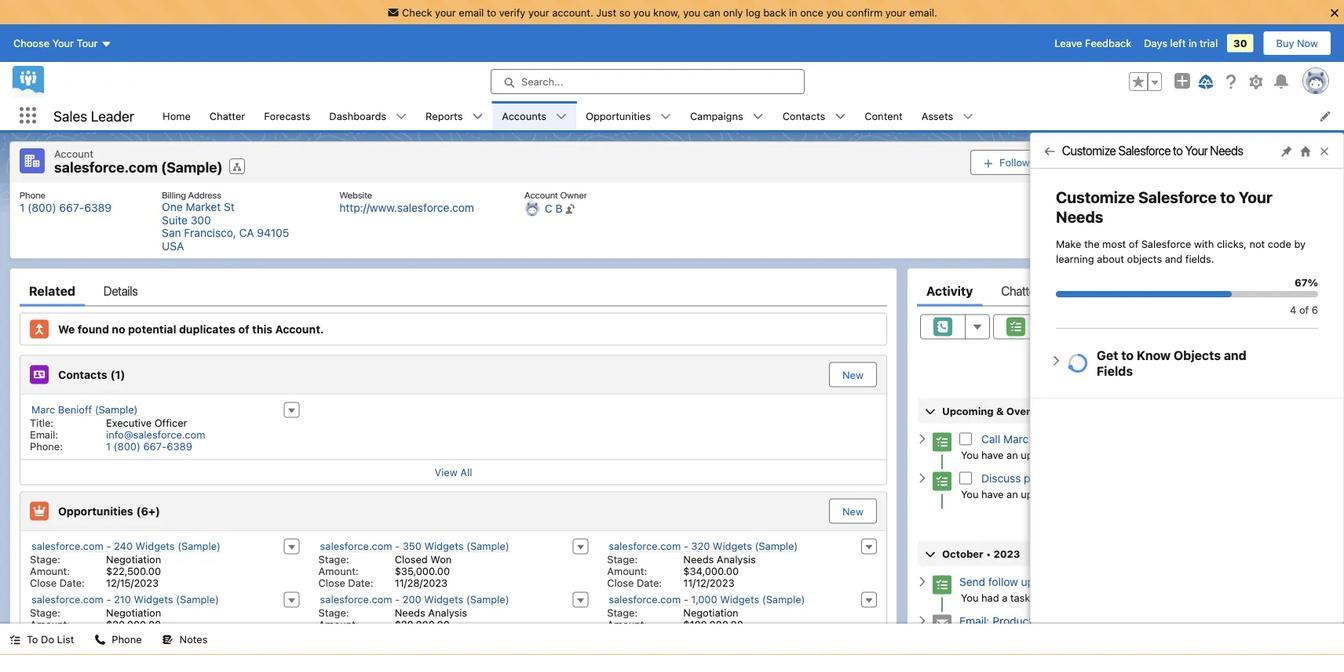 Task type: locate. For each thing, give the bounding box(es) containing it.
1 vertical spatial upcoming
[[1021, 489, 1068, 501]]

0 vertical spatial needs analysis amount:
[[607, 554, 756, 578]]

tour
[[77, 37, 98, 49]]

negotiation down salesforce.com - 210 widgets (sample) link
[[106, 608, 161, 619]]

1 vertical spatial of
[[238, 323, 250, 336]]

task down call marc to schedule demo (sample) "link"
[[1071, 450, 1091, 461]]

group
[[1129, 72, 1162, 91]]

date: up salesforce.com - 200 widgets (sample)
[[348, 578, 373, 589]]

0 vertical spatial chatter link
[[200, 101, 255, 130]]

opportunities inside list item
[[586, 110, 651, 122]]

marc up title:
[[31, 404, 55, 416]]

phone inside "phone 1 (800) 667-6389"
[[20, 189, 45, 200]]

and inside get to know objects and fields
[[1224, 348, 1247, 363]]

1 horizontal spatial in
[[1189, 37, 1198, 49]]

6389 down salesforce.com (sample)
[[84, 201, 112, 214]]

salesforce.com inside salesforce.com - 350 widgets (sample) link
[[320, 541, 392, 553]]

closed
[[395, 554, 428, 566]]

1 vertical spatial chatter link
[[1002, 275, 1040, 307]]

salesforce.com inside salesforce.com - 210 widgets (sample) link
[[31, 594, 104, 606]]

1 horizontal spatial you
[[684, 6, 701, 18]]

get
[[1097, 348, 1119, 363]]

with down discuss partnership opportunities (sample)
[[1094, 489, 1114, 501]]

in right left
[[1189, 37, 1198, 49]]

home
[[163, 110, 191, 122]]

call marc to schedule demo (sample)
[[982, 433, 1172, 446]]

1 vertical spatial phone
[[112, 634, 142, 646]]

c
[[545, 202, 553, 215]]

- for 1,000
[[684, 594, 689, 606]]

text default image
[[472, 111, 483, 122], [556, 111, 567, 122], [753, 111, 764, 122], [917, 577, 928, 588], [95, 635, 106, 646]]

you down upcoming
[[961, 450, 979, 461]]

you have an upcoming task with for partnership
[[961, 489, 1117, 501]]

negotiation inside salesforce.com - 1,000 widgets (sample) element
[[684, 608, 739, 619]]

salesforce.com for salesforce.com - 240 widgets (sample)
[[31, 541, 104, 553]]

needs down 200 on the left bottom of page
[[395, 608, 425, 619]]

$20,000.00 down salesforce.com - 200 widgets (sample) link
[[395, 619, 450, 631]]

1 vertical spatial opportunities
[[58, 505, 133, 518]]

opportunities
[[1086, 472, 1153, 485]]

amount: inside salesforce.com - 200 widgets (sample) 'element'
[[319, 619, 359, 631]]

leave feedback
[[1055, 37, 1132, 49]]

for
[[1067, 576, 1081, 589]]

know,
[[654, 6, 681, 18]]

0 horizontal spatial 1
[[20, 201, 25, 214]]

leave
[[1055, 37, 1083, 49]]

1 you from the left
[[634, 6, 651, 18]]

negotiation amount: inside salesforce.com - 240 widgets (sample) element
[[30, 554, 161, 578]]

of up the objects
[[1129, 238, 1139, 250]]

benioff
[[58, 404, 92, 416]]

salesforce.com up closed won amount:
[[320, 541, 392, 553]]

phone inside phone button
[[112, 634, 142, 646]]

salesforce.com - 320 widgets (sample) element
[[598, 538, 887, 591]]

0 vertical spatial salesforce
[[1119, 143, 1171, 158]]

text default image inside accounts list item
[[556, 111, 567, 122]]

opportunities image
[[30, 502, 49, 521]]

call
[[982, 433, 1001, 446]]

account up c at the top left of the page
[[525, 189, 558, 200]]

of inside make the most of salesforce with clicks, not code by learning about objects and fields.
[[1129, 238, 1139, 250]]

1 horizontal spatial of
[[1129, 238, 1139, 250]]

you have an upcoming task with for marc
[[961, 450, 1117, 461]]

list containing home
[[153, 101, 1345, 130]]

aug 10, 2024
[[1244, 619, 1298, 630]]

0 horizontal spatial you
[[634, 6, 651, 18]]

$20,000.00 inside $20,000.00 close date:
[[106, 619, 161, 631]]

your left edit
[[1186, 143, 1208, 158]]

1 horizontal spatial needs analysis amount:
[[607, 554, 756, 578]]

salesforce.com up $34,000.00 close date:
[[609, 541, 681, 553]]

list
[[153, 101, 1345, 130], [10, 183, 1334, 259]]

1 upcoming from the top
[[1021, 450, 1068, 461]]

accounts list item
[[493, 101, 577, 130]]

new
[[843, 369, 864, 381], [843, 506, 864, 518]]

94105
[[257, 227, 289, 240]]

1 $20,000.00 from the left
[[106, 619, 161, 631]]

back
[[764, 6, 787, 18]]

contacts
[[783, 110, 826, 122], [58, 369, 107, 382]]

marc right call
[[1004, 433, 1029, 446]]

- left 1,000
[[684, 594, 689, 606]]

0 horizontal spatial tab list
[[20, 275, 888, 307]]

1 vertical spatial 6389
[[167, 441, 192, 453]]

1 vertical spatial you
[[961, 489, 979, 501]]

phone
[[20, 189, 45, 200], [112, 634, 142, 646]]

300
[[191, 214, 211, 227]]

activities
[[1197, 348, 1239, 359]]

task image
[[933, 473, 952, 491]]

date: inside $22,500.00 close date:
[[59, 578, 85, 589]]

stage: for $35,000.00 close date:
[[319, 554, 349, 566]]

0 vertical spatial and
[[1165, 253, 1183, 265]]

customize left hierarchy in the right top of the page
[[1063, 143, 1117, 158]]

sales leader
[[53, 107, 134, 124]]

2 have from the top
[[982, 489, 1004, 501]]

contacts inside list item
[[783, 110, 826, 122]]

negotiation for 240
[[106, 554, 161, 566]]

campaigns
[[690, 110, 744, 122]]

text default image right reports
[[472, 111, 483, 122]]

1 vertical spatial in
[[1189, 37, 1198, 49]]

account left hierarchy in the right top of the page
[[1099, 157, 1138, 168]]

salesforce down hierarchy in the right top of the page
[[1139, 188, 1217, 207]]

salesforce.com inside salesforce.com - 200 widgets (sample) link
[[320, 594, 392, 606]]

0 horizontal spatial email:
[[30, 429, 58, 441]]

amount: inside salesforce.com - 1,000 widgets (sample) element
[[607, 619, 647, 631]]

text default image left reports link
[[396, 111, 407, 122]]

stage: inside the salesforce.com - 210 widgets (sample) element
[[30, 608, 60, 619]]

to do list
[[27, 634, 74, 646]]

date:
[[59, 578, 85, 589], [348, 578, 373, 589], [637, 578, 662, 589], [59, 631, 85, 643]]

1 horizontal spatial $20,000.00
[[395, 619, 450, 631]]

salesforce.com for salesforce.com (sample)
[[54, 159, 158, 176]]

$20,000.00 down salesforce.com - 210 widgets (sample) link
[[106, 619, 161, 631]]

text default image down search... button
[[661, 111, 672, 122]]

needs analysis amount: down 200 on the left bottom of page
[[319, 608, 467, 631]]

1 task image from the top
[[933, 433, 952, 452]]

text default image inside notes 'button'
[[162, 635, 173, 646]]

analysis down salesforce.com - 200 widgets (sample) link
[[428, 608, 467, 619]]

text default image right assets
[[963, 111, 974, 122]]

upcoming for marc
[[1021, 450, 1068, 461]]

1 vertical spatial your
[[1186, 143, 1208, 158]]

contacts right the campaigns 'list item'
[[783, 110, 826, 122]]

opportunities down search... button
[[586, 110, 651, 122]]

salesforce
[[1119, 143, 1171, 158], [1139, 188, 1217, 207], [1142, 238, 1192, 250]]

related
[[29, 284, 75, 298]]

tab list
[[20, 275, 888, 307], [917, 275, 1325, 307]]

11/28/2023
[[395, 578, 448, 589]]

and
[[1165, 253, 1183, 265], [1224, 348, 1247, 363]]

assets list item
[[913, 101, 984, 130]]

your right verify
[[529, 6, 550, 18]]

your left tour
[[52, 37, 74, 49]]

view inside button
[[1073, 157, 1096, 168]]

2 vertical spatial your
[[1239, 188, 1273, 207]]

stage: inside salesforce.com - 350 widgets (sample) element
[[319, 554, 349, 566]]

in right back
[[789, 6, 798, 18]]

date: inside $34,000.00 close date:
[[637, 578, 662, 589]]

date: inside $20,000.00 close date:
[[59, 631, 85, 643]]

2 $20,000.00 from the left
[[395, 619, 450, 631]]

0 horizontal spatial $20,000.00
[[106, 619, 161, 631]]

widgets inside 'salesforce.com - 320 widgets (sample)' link
[[713, 541, 752, 553]]

1 (800) 667-6389 link
[[20, 201, 112, 214], [106, 441, 192, 453]]

1 horizontal spatial 6389
[[167, 441, 192, 453]]

-
[[106, 541, 111, 553], [395, 541, 400, 553], [684, 541, 689, 553], [106, 594, 111, 606], [395, 594, 400, 606], [684, 594, 689, 606]]

chatter link right 'activity' link
[[1002, 275, 1040, 307]]

email: inside executive officer email:
[[30, 429, 58, 441]]

widgets down 11/12/2023
[[720, 594, 760, 606]]

needs inside salesforce.com - 200 widgets (sample) 'element'
[[395, 608, 425, 619]]

•
[[1174, 348, 1179, 359], [1242, 348, 1247, 359], [986, 548, 991, 560]]

assets link
[[913, 101, 963, 130]]

negotiation
[[106, 554, 161, 566], [106, 608, 161, 619], [684, 608, 739, 619]]

to down edit
[[1221, 188, 1236, 207]]

date: for 11/12/2023
[[637, 578, 662, 589]]

buy now button
[[1263, 31, 1332, 56]]

text default image left notes
[[162, 635, 173, 646]]

amount: inside the salesforce.com - 210 widgets (sample) element
[[30, 619, 70, 631]]

2 an from the top
[[1007, 489, 1018, 501]]

0 horizontal spatial of
[[238, 323, 250, 336]]

1 horizontal spatial email:
[[960, 615, 990, 628]]

you right task icon
[[961, 489, 979, 501]]

contacts for contacts (1)
[[58, 369, 107, 382]]

1 vertical spatial email:
[[960, 615, 990, 628]]

1 horizontal spatial analysis
[[717, 554, 756, 566]]

date: right do
[[59, 631, 85, 643]]

account for account owner
[[525, 189, 558, 200]]

text default image left to
[[9, 635, 20, 646]]

text default image inside the campaigns 'list item'
[[753, 111, 764, 122]]

2 vertical spatial you
[[961, 593, 979, 604]]

send follow up email for customer conference (sample) link
[[960, 575, 1241, 589]]

analysis inside salesforce.com - 320 widgets (sample) element
[[717, 554, 756, 566]]

(sample)
[[161, 159, 223, 176], [95, 404, 138, 416], [1126, 433, 1172, 446], [1156, 472, 1202, 485], [178, 541, 221, 553], [467, 541, 510, 553], [755, 541, 798, 553], [1195, 576, 1241, 589], [176, 594, 219, 606], [466, 594, 509, 606], [763, 594, 806, 606], [1069, 615, 1115, 628]]

executive
[[106, 417, 152, 429]]

0 vertical spatial new
[[843, 369, 864, 381]]

2 vertical spatial task
[[1011, 593, 1031, 604]]

salesforce.com for salesforce.com - 350 widgets (sample)
[[320, 541, 392, 553]]

details link
[[104, 275, 138, 307]]

text default image left 11/5/2023
[[95, 635, 106, 646]]

0 vertical spatial chatter
[[210, 110, 245, 122]]

one
[[162, 201, 183, 214]]

widgets
[[136, 541, 175, 553], [425, 541, 464, 553], [713, 541, 752, 553], [134, 594, 173, 606], [424, 594, 464, 606], [720, 594, 760, 606]]

date: left 11/12/2023
[[637, 578, 662, 589]]

1 vertical spatial and
[[1224, 348, 1247, 363]]

you right so
[[634, 6, 651, 18]]

you
[[634, 6, 651, 18], [684, 6, 701, 18], [827, 6, 844, 18]]

0 vertical spatial an
[[1007, 450, 1018, 461]]

6389
[[84, 201, 112, 214], [167, 441, 192, 453]]

to left the edit button
[[1174, 143, 1183, 158]]

log
[[746, 6, 761, 18]]

opportunities list item
[[577, 101, 681, 130]]

(sample) inside 'element'
[[466, 594, 509, 606]]

negotiation inside the salesforce.com - 210 widgets (sample) element
[[106, 608, 161, 619]]

1 an from the top
[[1007, 450, 1018, 461]]

usa
[[162, 240, 184, 253]]

widgets for $20,000.00 close date:
[[134, 594, 173, 606]]

stage: for $34,000.00 close date:
[[607, 554, 638, 566]]

1 vertical spatial new
[[843, 506, 864, 518]]

2 tab list from the left
[[917, 275, 1325, 307]]

1 new button from the top
[[829, 362, 877, 388]]

salesforce.com - 240 widgets (sample)
[[31, 541, 221, 553]]

1,000
[[692, 594, 718, 606]]

1 horizontal spatial opportunities
[[586, 110, 651, 122]]

needs left delete
[[1211, 143, 1244, 158]]

you have an upcoming task with up "partnership"
[[961, 450, 1117, 461]]

0 vertical spatial 667-
[[59, 201, 84, 214]]

upcoming for partnership
[[1021, 489, 1068, 501]]

account down 'sales'
[[54, 148, 93, 159]]

new for (6+)
[[843, 506, 864, 518]]

you for discuss partnership opportunities (sample)
[[961, 489, 979, 501]]

text default image left 'content'
[[835, 111, 846, 122]]

opportunities inside "related" tab panel
[[58, 505, 133, 518]]

salesforce up the objects
[[1142, 238, 1192, 250]]

0 vertical spatial phone
[[20, 189, 45, 200]]

opportunities (6+)
[[58, 505, 160, 518]]

chatter right 'activity' link
[[1002, 284, 1040, 298]]

widgets inside salesforce.com - 200 widgets (sample) link
[[424, 594, 464, 606]]

- left the 240
[[106, 541, 111, 553]]

view account hierarchy button
[[1059, 150, 1200, 175]]

chatter link right home
[[200, 101, 255, 130]]

close for $34,000.00 close date:
[[607, 578, 634, 589]]

view all link
[[20, 460, 887, 485]]

0 vertical spatial contacts
[[783, 110, 826, 122]]

negotiation amount: down 210
[[30, 608, 161, 631]]

2 horizontal spatial account
[[1099, 157, 1138, 168]]

with up fields.
[[1195, 238, 1215, 250]]

0 horizontal spatial in
[[789, 6, 798, 18]]

address
[[188, 189, 221, 200]]

close for $35,000.00 close date:
[[319, 578, 345, 589]]

1 horizontal spatial contacts
[[783, 110, 826, 122]]

october
[[943, 548, 984, 560]]

$20,000.00 inside salesforce.com - 200 widgets (sample) 'element'
[[395, 619, 450, 631]]

progress bar image
[[1056, 291, 1232, 298]]

your right check
[[435, 6, 456, 18]]

1 you from the top
[[961, 450, 979, 461]]

upcoming up "partnership"
[[1021, 450, 1068, 461]]

you left can
[[684, 6, 701, 18]]

widgets right the 240
[[136, 541, 175, 553]]

1 vertical spatial analysis
[[428, 608, 467, 619]]

reports
[[426, 110, 463, 122]]

have down discuss at bottom
[[982, 489, 1004, 501]]

with inside make the most of salesforce with clicks, not code by learning about objects and fields.
[[1195, 238, 1215, 250]]

667- inside marc benioff (sample) element
[[143, 441, 167, 453]]

salesforce.com up $22,500.00 close date:
[[31, 541, 104, 553]]

1 vertical spatial have
[[982, 489, 1004, 501]]

text default image left task icon
[[917, 473, 928, 484]]

close inside $35,000.00 close date:
[[319, 578, 345, 589]]

analysis down 'salesforce.com - 320 widgets (sample)' link
[[717, 554, 756, 566]]

widgets down 12/15/2023 in the bottom left of the page
[[134, 594, 173, 606]]

widgets inside the salesforce.com - 1,000 widgets (sample) link
[[720, 594, 760, 606]]

text default image inside phone button
[[95, 635, 106, 646]]

we
[[58, 323, 75, 336]]

marc benioff (sample) element
[[20, 401, 309, 454]]

text default image inside reports list item
[[472, 111, 483, 122]]

progress bar
[[1069, 354, 1088, 373]]

1 horizontal spatial account
[[525, 189, 558, 200]]

1 vertical spatial contacts
[[58, 369, 107, 382]]

667- down officer
[[143, 441, 167, 453]]

1 you have an upcoming task with from the top
[[961, 450, 1117, 461]]

widgets down 11/28/2023
[[424, 594, 464, 606]]

phone 1 (800) 667-6389
[[20, 189, 112, 214]]

1 horizontal spatial your
[[1186, 143, 1208, 158]]

1 vertical spatial needs analysis amount:
[[319, 608, 467, 631]]

negotiation amount: inside the salesforce.com - 210 widgets (sample) element
[[30, 608, 161, 631]]

close inside $22,500.00 close date:
[[30, 578, 57, 589]]

stage: inside salesforce.com - 320 widgets (sample) element
[[607, 554, 638, 566]]

3 you from the top
[[961, 593, 979, 604]]

text default image right 'accounts'
[[556, 111, 567, 122]]

negotiation amount: inside salesforce.com - 1,000 widgets (sample) element
[[607, 608, 739, 631]]

opportunities up the 240
[[58, 505, 133, 518]]

and right objects
[[1224, 348, 1247, 363]]

negotiation inside salesforce.com - 240 widgets (sample) element
[[106, 554, 161, 566]]

date: for 12/15/2023
[[59, 578, 85, 589]]

salesforce left edit
[[1119, 143, 1171, 158]]

verify
[[499, 6, 526, 18]]

task image for you had a task with
[[933, 576, 952, 595]]

reports list item
[[416, 101, 493, 130]]

phone for phone
[[112, 634, 142, 646]]

salesforce.com inside 'salesforce.com - 320 widgets (sample)' link
[[609, 541, 681, 553]]

your down delete
[[1239, 188, 1273, 207]]

1 horizontal spatial email
[[1037, 576, 1064, 589]]

1 new from the top
[[843, 369, 864, 381]]

$20,000.00 for $20,000.00
[[395, 619, 450, 631]]

- inside 'element'
[[395, 594, 400, 606]]

1 tab list from the left
[[20, 275, 888, 307]]

0 vertical spatial task
[[1071, 450, 1091, 461]]

2 vertical spatial salesforce
[[1142, 238, 1192, 250]]

1 horizontal spatial view
[[1073, 157, 1096, 168]]

2 upcoming from the top
[[1021, 489, 1068, 501]]

0 vertical spatial of
[[1129, 238, 1139, 250]]

0 vertical spatial analysis
[[717, 554, 756, 566]]

widgets inside salesforce.com - 350 widgets (sample) link
[[425, 541, 464, 553]]

0 vertical spatial 1 (800) 667-6389 link
[[20, 201, 112, 214]]

http://www.salesforce.com link
[[340, 201, 474, 214]]

stage: inside salesforce.com - 240 widgets (sample) element
[[30, 554, 60, 566]]

chatter link for 'activity' link
[[1002, 275, 1040, 307]]

opportunities
[[586, 110, 651, 122], [58, 505, 133, 518]]

0 vertical spatial 6389
[[84, 201, 112, 214]]

0 horizontal spatial analysis
[[428, 608, 467, 619]]

1 vertical spatial 667-
[[143, 441, 167, 453]]

have
[[982, 450, 1004, 461], [982, 489, 1004, 501]]

email right up
[[1037, 576, 1064, 589]]

days
[[1145, 37, 1168, 49]]

(800) inside marc benioff (sample) element
[[114, 441, 140, 453]]

0 horizontal spatial and
[[1165, 253, 1183, 265]]

1 vertical spatial (800)
[[114, 441, 140, 453]]

3 your from the left
[[886, 6, 907, 18]]

officer
[[154, 417, 187, 429]]

date: inside $35,000.00 close date:
[[348, 578, 373, 589]]

potential
[[128, 323, 176, 336]]

- left 200 on the left bottom of page
[[395, 594, 400, 606]]

0 vertical spatial opportunities
[[586, 110, 651, 122]]

1 horizontal spatial 1
[[106, 441, 111, 453]]

we found no potential duplicates of this account.
[[58, 323, 324, 336]]

0 horizontal spatial 667-
[[59, 201, 84, 214]]

to down overdue
[[1032, 433, 1042, 446]]

salesforce.com inside the salesforce.com - 1,000 widgets (sample) link
[[609, 594, 681, 606]]

task image left send
[[933, 576, 952, 595]]

2 new from the top
[[843, 506, 864, 518]]

email inside send follow up email for customer conference (sample) you had a task with
[[1037, 576, 1064, 589]]

(800) inside "phone 1 (800) 667-6389"
[[28, 201, 56, 214]]

needs up make
[[1056, 208, 1104, 226]]

widgets inside salesforce.com - 210 widgets (sample) link
[[134, 594, 173, 606]]

• right time
[[1174, 348, 1179, 359]]

salesforce.com - 350 widgets (sample)
[[320, 541, 510, 553]]

check
[[402, 6, 432, 18]]

0 horizontal spatial marc
[[31, 404, 55, 416]]

salesforce.com down $34,000.00 close date:
[[609, 594, 681, 606]]

1 horizontal spatial and
[[1224, 348, 1247, 363]]

had
[[982, 593, 1000, 604]]

account for account
[[54, 148, 93, 159]]

view for view all
[[435, 467, 458, 479]]

0 vertical spatial (800)
[[28, 201, 56, 214]]

0 vertical spatial your
[[52, 37, 74, 49]]

- left 320
[[684, 541, 689, 553]]

2 you have an upcoming task with from the top
[[961, 489, 1117, 501]]

you have an upcoming task with down "partnership"
[[961, 489, 1117, 501]]

marc
[[31, 404, 55, 416], [1004, 433, 1029, 446]]

close inside $34,000.00 close date:
[[607, 578, 634, 589]]

negotiation down the salesforce.com - 1,000 widgets (sample) link
[[684, 608, 739, 619]]

0 vertical spatial view
[[1073, 157, 1096, 168]]

dashboards list item
[[320, 101, 416, 130]]

an down discuss at bottom
[[1007, 489, 1018, 501]]

$100,000.00
[[684, 619, 744, 631]]

text default image inside the assets list item
[[963, 111, 974, 122]]

667- inside "phone 1 (800) 667-6389"
[[59, 201, 84, 214]]

1 vertical spatial you have an upcoming task with
[[961, 489, 1117, 501]]

0 vertical spatial list
[[153, 101, 1345, 130]]

email: down 'benioff'
[[30, 429, 58, 441]]

salesforce.com down $35,000.00 close date:
[[320, 594, 392, 606]]

1 vertical spatial task image
[[933, 576, 952, 595]]

0 vertical spatial customize salesforce to your needs
[[1063, 143, 1244, 158]]

you down send
[[961, 593, 979, 604]]

1 vertical spatial new button
[[829, 499, 877, 524]]

your
[[52, 37, 74, 49], [1186, 143, 1208, 158], [1239, 188, 1273, 207]]

to inside get to know objects and fields
[[1122, 348, 1134, 363]]

- for 200
[[395, 594, 400, 606]]

1 inside "phone 1 (800) 667-6389"
[[20, 201, 25, 214]]

2 you from the top
[[961, 489, 979, 501]]

of
[[1129, 238, 1139, 250], [238, 323, 250, 336]]

you inside send follow up email for customer conference (sample) you had a task with
[[961, 593, 979, 604]]

text default image left call
[[917, 434, 928, 445]]

email
[[459, 6, 484, 18], [1037, 576, 1064, 589]]

text default image
[[396, 111, 407, 122], [661, 111, 672, 122], [835, 111, 846, 122], [963, 111, 974, 122], [917, 434, 928, 445], [917, 473, 928, 484], [917, 616, 928, 627], [9, 635, 20, 646], [162, 635, 173, 646]]

0 horizontal spatial opportunities
[[58, 505, 133, 518]]

0 horizontal spatial •
[[986, 548, 991, 560]]

analysis inside salesforce.com - 200 widgets (sample) 'element'
[[428, 608, 467, 619]]

1 horizontal spatial chatter
[[1002, 284, 1040, 298]]

contacts inside "related" tab panel
[[58, 369, 107, 382]]

close for $22,500.00 close date:
[[30, 578, 57, 589]]

task image
[[933, 433, 952, 452], [933, 576, 952, 595]]

account inside list
[[525, 189, 558, 200]]

follow
[[989, 576, 1019, 589]]

0 vertical spatial email:
[[30, 429, 58, 441]]

(800)
[[28, 201, 56, 214], [114, 441, 140, 453]]

your left email.
[[886, 6, 907, 18]]

0 horizontal spatial chatter link
[[200, 101, 255, 130]]

• right activities
[[1242, 348, 1247, 359]]

2 new button from the top
[[829, 499, 877, 524]]

related tab panel
[[20, 307, 888, 656]]

1 horizontal spatial tab list
[[917, 275, 1325, 307]]

upcoming down "partnership"
[[1021, 489, 1068, 501]]

you right once
[[827, 6, 844, 18]]

and inside make the most of salesforce with clicks, not code by learning about objects and fields.
[[1165, 253, 1183, 265]]

content link
[[856, 101, 913, 130]]

1 have from the top
[[982, 450, 1004, 461]]

to left verify
[[487, 6, 496, 18]]

widgets up won
[[425, 541, 464, 553]]

progress bar progress bar
[[1056, 291, 1319, 298]]

negotiation amount:
[[30, 554, 161, 578], [30, 608, 161, 631], [607, 608, 739, 631]]

2 task image from the top
[[933, 576, 952, 595]]

0 horizontal spatial view
[[435, 467, 458, 479]]

0 vertical spatial customize
[[1063, 143, 1117, 158]]

close inside $20,000.00 close date:
[[30, 631, 57, 643]]

(6+)
[[136, 505, 160, 518]]

widgets inside salesforce.com - 240 widgets (sample) link
[[136, 541, 175, 553]]

0 vertical spatial task image
[[933, 433, 952, 452]]

0 horizontal spatial your
[[52, 37, 74, 49]]

account.
[[552, 6, 594, 18]]

negotiation amount: down the 240
[[30, 554, 161, 578]]

task for to
[[1071, 450, 1091, 461]]

0 horizontal spatial account
[[54, 148, 93, 159]]

trial
[[1200, 37, 1218, 49]]

667- down salesforce.com (sample)
[[59, 201, 84, 214]]

account inside button
[[1099, 157, 1138, 168]]

salesforce.com - 210 widgets (sample)
[[31, 594, 219, 606]]

text default image inside opportunities list item
[[661, 111, 672, 122]]

1 vertical spatial an
[[1007, 489, 1018, 501]]

upcoming & overdue button
[[918, 399, 1324, 424]]

chatter link for the home link
[[200, 101, 255, 130]]

2 horizontal spatial your
[[886, 6, 907, 18]]

0 vertical spatial 1
[[20, 201, 25, 214]]

view inside "related" tab panel
[[435, 467, 458, 479]]

widgets for $34,000.00 close date:
[[713, 541, 752, 553]]

0 vertical spatial new button
[[829, 362, 877, 388]]

salesforce.com down $22,500.00 close date:
[[31, 594, 104, 606]]

overdue
[[1007, 405, 1050, 417]]

1 horizontal spatial your
[[529, 6, 550, 18]]

$20,000.00 for $20,000.00 close date:
[[106, 619, 161, 631]]

send
[[960, 576, 986, 589]]

salesforce.com inside salesforce.com - 240 widgets (sample) link
[[31, 541, 104, 553]]

widgets right 320
[[713, 541, 752, 553]]

task right a
[[1011, 593, 1031, 604]]

needs analysis amount: inside salesforce.com - 200 widgets (sample) 'element'
[[319, 608, 467, 631]]

duplicates
[[179, 323, 236, 336]]

6389 down officer
[[167, 441, 192, 453]]

by
[[1295, 238, 1306, 250]]

task image up task icon
[[933, 433, 952, 452]]

1 horizontal spatial chatter link
[[1002, 275, 1040, 307]]

an up discuss at bottom
[[1007, 450, 1018, 461]]

0 horizontal spatial 6389
[[84, 201, 112, 214]]

with down up
[[1034, 593, 1053, 604]]

account owner
[[525, 189, 587, 200]]

new button for opportunities (6+)
[[829, 499, 877, 524]]

choose your tour button
[[13, 31, 113, 56]]



Task type: vqa. For each thing, say whether or not it's contained in the screenshot.
- in 'element'
yes



Task type: describe. For each thing, give the bounding box(es) containing it.
product
[[993, 615, 1033, 628]]

no
[[112, 323, 125, 336]]

aug
[[1244, 619, 1261, 630]]

$35,000.00 close date:
[[319, 566, 450, 589]]

- for 240
[[106, 541, 111, 553]]

fields.
[[1186, 253, 1215, 265]]

contacts image
[[30, 366, 49, 384]]

240
[[114, 541, 133, 553]]

your inside dropdown button
[[52, 37, 74, 49]]

hierarchy
[[1141, 157, 1186, 168]]

to
[[27, 634, 38, 646]]

salesforce.com for salesforce.com - 320 widgets (sample)
[[609, 541, 681, 553]]

all inside "related" tab panel
[[461, 467, 472, 479]]

320
[[692, 541, 710, 553]]

up
[[1022, 576, 1035, 589]]

leader
[[91, 107, 134, 124]]

campaigns list item
[[681, 101, 773, 130]]

salesforce.com - 210 widgets (sample) link
[[31, 594, 219, 607]]

confirm
[[847, 6, 883, 18]]

2 your from the left
[[529, 6, 550, 18]]

1 vertical spatial marc
[[1004, 433, 1029, 446]]

closed won amount:
[[319, 554, 452, 578]]

most
[[1103, 238, 1127, 250]]

view all
[[435, 467, 472, 479]]

salesforce.com - 210 widgets (sample) element
[[20, 591, 309, 644]]

delete
[[1256, 157, 1287, 168]]

67% status
[[1056, 267, 1319, 316]]

to do list button
[[0, 624, 84, 656]]

contacts (1)
[[58, 369, 125, 382]]

opportunities for opportunities
[[586, 110, 651, 122]]

2023
[[994, 548, 1021, 560]]

needs analysis amount: inside salesforce.com - 320 widgets (sample) element
[[607, 554, 756, 578]]

contacts list item
[[773, 101, 856, 130]]

with down demo
[[1094, 450, 1114, 461]]

http://www.salesforce.com
[[340, 201, 474, 214]]

demo
[[1094, 433, 1123, 446]]

contacts for contacts
[[783, 110, 826, 122]]

accounts
[[502, 110, 547, 122]]

found
[[78, 323, 109, 336]]

text default image inside dashboards list item
[[396, 111, 407, 122]]

tab list containing related
[[20, 275, 888, 307]]

left
[[1171, 37, 1186, 49]]

date: for 11/5/2023
[[59, 631, 85, 643]]

discuss partnership opportunities (sample) link
[[982, 472, 1202, 485]]

fields
[[1097, 364, 1134, 379]]

marc benioff (sample) link
[[31, 404, 138, 417]]

info@salesforce.com phone:
[[30, 429, 205, 453]]

- for 210
[[106, 594, 111, 606]]

6389 inside "phone 1 (800) 667-6389"
[[84, 201, 112, 214]]

1 horizontal spatial •
[[1174, 348, 1179, 359]]

marc inside "related" tab panel
[[31, 404, 55, 416]]

&
[[997, 405, 1004, 417]]

1 (800) 667-6389 link inside list
[[20, 201, 112, 214]]

stage: inside salesforce.com - 1,000 widgets (sample) element
[[607, 608, 638, 619]]

choose
[[13, 37, 50, 49]]

new button for contacts (1)
[[829, 362, 877, 388]]

accounts link
[[493, 101, 556, 130]]

account.
[[275, 323, 324, 336]]

2024
[[1276, 619, 1298, 630]]

date: for 11/28/2023
[[348, 578, 373, 589]]

activity link
[[927, 275, 974, 307]]

website http://www.salesforce.com
[[340, 189, 474, 214]]

1 vertical spatial 1 (800) 667-6389 link
[[106, 441, 192, 453]]

(sample) inside send follow up email for customer conference (sample) you had a task with
[[1195, 576, 1241, 589]]

1 vertical spatial chatter
[[1002, 284, 1040, 298]]

11/12/2023
[[684, 578, 735, 589]]

salesforce.com - 1,000 widgets (sample)
[[609, 594, 806, 606]]

now
[[1298, 37, 1319, 49]]

phone for phone 1 (800) 667-6389
[[20, 189, 45, 200]]

text default image inside contacts list item
[[835, 111, 846, 122]]

0 horizontal spatial chatter
[[210, 110, 245, 122]]

dashboards link
[[320, 101, 396, 130]]

$22,500.00
[[106, 566, 161, 578]]

email.
[[910, 6, 938, 18]]

info@salesforce.com link
[[106, 429, 205, 441]]

with inside send follow up email for customer conference (sample) you had a task with
[[1034, 593, 1053, 604]]

6389 inside marc benioff (sample) element
[[167, 441, 192, 453]]

$34,000.00
[[684, 566, 739, 578]]

task image for you have an upcoming task with
[[933, 433, 952, 452]]

list
[[57, 634, 74, 646]]

make
[[1056, 238, 1082, 250]]

negotiation for 210
[[106, 608, 161, 619]]

list containing one market st
[[10, 183, 1334, 259]]

needs inside salesforce.com - 320 widgets (sample) element
[[684, 554, 714, 566]]

0 vertical spatial email
[[459, 6, 484, 18]]

an for partnership
[[1007, 489, 1018, 501]]

salesforce.com - 200 widgets (sample) element
[[309, 591, 598, 644]]

salesforce.com for salesforce.com - 200 widgets (sample)
[[320, 594, 392, 606]]

3 you from the left
[[827, 6, 844, 18]]

upcoming & overdue
[[943, 405, 1050, 417]]

stage: for $20,000.00 close date:
[[30, 608, 60, 619]]

filters: all time • all activities • all types
[[1101, 348, 1291, 359]]

francisco,
[[184, 227, 236, 240]]

code
[[1268, 238, 1292, 250]]

to inside customize salesforce to your needs
[[1221, 188, 1236, 207]]

reports link
[[416, 101, 472, 130]]

67%
[[1295, 276, 1319, 288]]

website
[[340, 189, 372, 200]]

text default image for reports
[[472, 111, 483, 122]]

call marc to schedule demo (sample) link
[[982, 433, 1172, 446]]

text default image for accounts
[[556, 111, 567, 122]]

1 (800) 667-6389
[[106, 441, 192, 453]]

c b link
[[545, 202, 563, 216]]

delete button
[[1243, 150, 1301, 175]]

days left in trial
[[1145, 37, 1218, 49]]

salesforce inside make the most of salesforce with clicks, not code by learning about objects and fields.
[[1142, 238, 1192, 250]]

tab list containing activity
[[917, 275, 1325, 307]]

close for $20,000.00 close date:
[[30, 631, 57, 643]]

2 you from the left
[[684, 6, 701, 18]]

1 your from the left
[[435, 6, 456, 18]]

salesforce.com - 1,000 widgets (sample) element
[[598, 591, 887, 644]]

new for (1)
[[843, 369, 864, 381]]

a
[[1002, 593, 1008, 604]]

salesforce.com - 350 widgets (sample) link
[[320, 541, 510, 553]]

task inside send follow up email for customer conference (sample) you had a task with
[[1011, 593, 1031, 604]]

2 horizontal spatial •
[[1242, 348, 1247, 359]]

details
[[104, 284, 138, 298]]

forecasts
[[264, 110, 311, 122]]

salesforce.com - 350 widgets (sample) element
[[309, 538, 598, 591]]

amount: inside salesforce.com - 320 widgets (sample) element
[[607, 566, 647, 578]]

billing address one market st suite 300 san francisco, ca 94105 usa
[[162, 189, 289, 253]]

notes button
[[153, 624, 217, 656]]

view for view account hierarchy
[[1073, 157, 1096, 168]]

sales
[[53, 107, 87, 124]]

stage: for $22,500.00 close date:
[[30, 554, 60, 566]]

salesforce.com for salesforce.com - 210 widgets (sample)
[[31, 594, 104, 606]]

11/5/2023
[[106, 631, 153, 643]]

know
[[1137, 348, 1171, 363]]

1 inside marc benioff (sample) element
[[106, 441, 111, 453]]

campaigns link
[[681, 101, 753, 130]]

discuss
[[982, 472, 1021, 485]]

10,
[[1263, 619, 1274, 630]]

negotiation amount: for $20,000.00
[[30, 608, 161, 631]]

edit
[[1212, 157, 1231, 168]]

1 vertical spatial customize salesforce to your needs
[[1056, 188, 1273, 226]]

email image
[[933, 616, 952, 634]]

salesforce.com - 200 widgets (sample) link
[[320, 594, 509, 607]]

amount: inside closed won amount:
[[319, 566, 359, 578]]

of inside "related" tab panel
[[238, 323, 250, 336]]

salesforce.com - 240 widgets (sample) element
[[20, 538, 309, 591]]

phone button
[[85, 624, 151, 656]]

0 vertical spatial in
[[789, 6, 798, 18]]

widgets for $22,500.00 close date:
[[136, 541, 175, 553]]

$20,000.00 close date:
[[30, 619, 161, 643]]

text default image inside to do list button
[[9, 635, 20, 646]]

salesforce.com - 320 widgets (sample)
[[609, 541, 798, 553]]

210
[[114, 594, 131, 606]]

salesforce inside customize salesforce to your needs
[[1139, 188, 1217, 207]]

notes
[[180, 634, 208, 646]]

salesforce.com - 240 widgets (sample) link
[[31, 541, 221, 553]]

widgets for $35,000.00 close date:
[[425, 541, 464, 553]]

demo
[[1036, 615, 1066, 628]]

marc benioff (sample)
[[31, 404, 138, 416]]

san
[[162, 227, 181, 240]]

have for call
[[982, 450, 1004, 461]]

- for 320
[[684, 541, 689, 553]]

feedback
[[1086, 37, 1132, 49]]

search...
[[522, 76, 564, 88]]

an for marc
[[1007, 450, 1018, 461]]

email: product demo (sample) link
[[960, 615, 1115, 628]]

needs inside customize salesforce to your needs
[[1056, 208, 1104, 226]]

stage: inside salesforce.com - 200 widgets (sample) 'element'
[[319, 608, 349, 619]]

text default image for campaigns
[[753, 111, 764, 122]]

negotiation amount: for $22,500.00
[[30, 554, 161, 578]]

• inside dropdown button
[[986, 548, 991, 560]]

text default image left send
[[917, 577, 928, 588]]

task for opportunities
[[1071, 489, 1091, 501]]

amount: inside salesforce.com - 240 widgets (sample) element
[[30, 566, 70, 578]]

title:
[[30, 417, 54, 429]]

- for 350
[[395, 541, 400, 553]]

$22,500.00 close date:
[[30, 566, 161, 589]]

you for call marc to schedule demo (sample)
[[961, 450, 979, 461]]

text default image left email icon
[[917, 616, 928, 627]]

opportunities for opportunities (6+)
[[58, 505, 133, 518]]

not
[[1250, 238, 1266, 250]]

filters:
[[1101, 348, 1133, 359]]

salesforce.com for salesforce.com - 1,000 widgets (sample)
[[609, 594, 681, 606]]

dashboards
[[329, 110, 387, 122]]

have for discuss
[[982, 489, 1004, 501]]

your inside customize salesforce to your needs
[[1239, 188, 1273, 207]]

1 vertical spatial customize
[[1056, 188, 1135, 207]]



